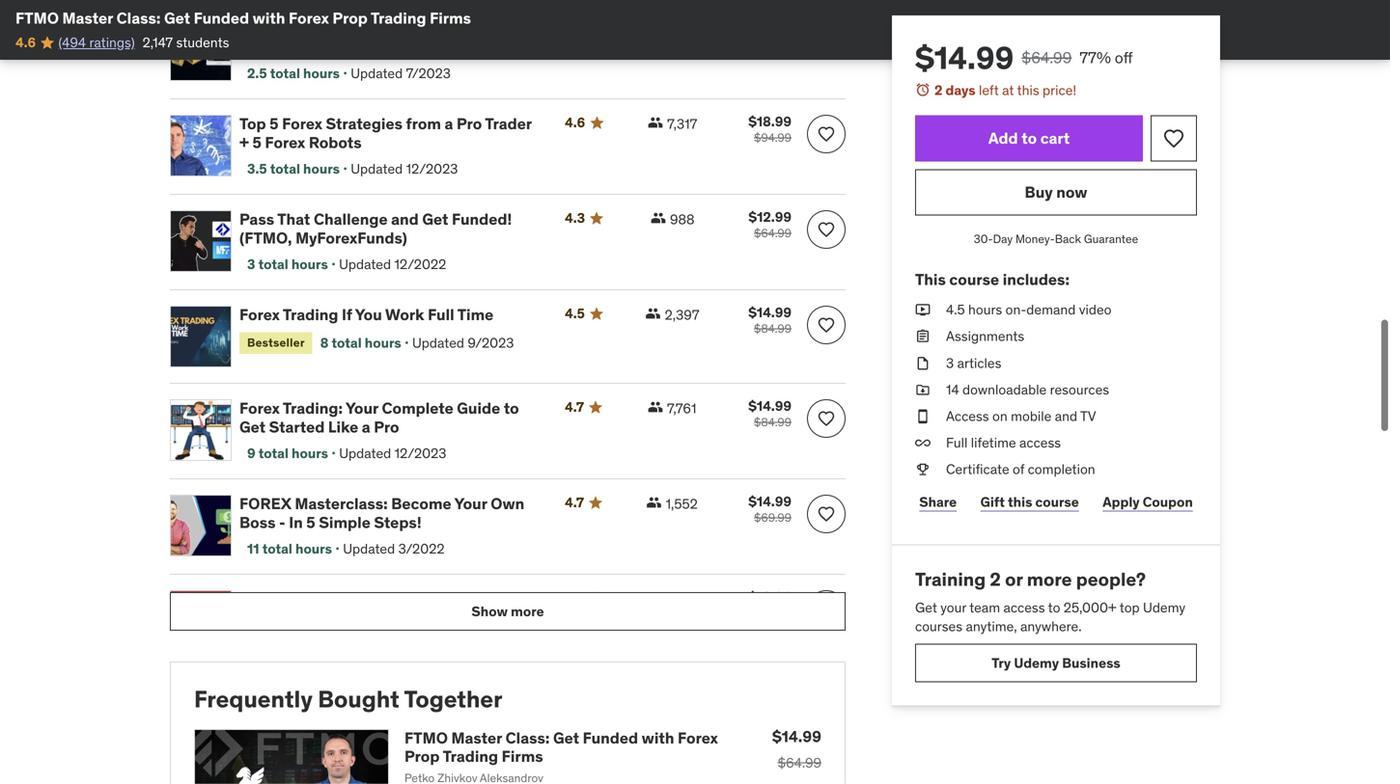 Task type: vqa. For each thing, say whether or not it's contained in the screenshot.
xsmall icon related to 7,317
yes



Task type: locate. For each thing, give the bounding box(es) containing it.
1 horizontal spatial pro
[[457, 114, 482, 134]]

3 total hours
[[247, 256, 328, 273]]

0 vertical spatial 12/2023
[[406, 160, 458, 178]]

1 horizontal spatial ftmo
[[404, 729, 448, 749]]

pass that challenge and get funded! (ftmo, myforexfunds)
[[239, 210, 512, 248]]

1 vertical spatial with
[[642, 729, 674, 749]]

xsmall image left '988'
[[651, 211, 666, 226]]

0 horizontal spatial to
[[504, 399, 519, 419]]

$64.99 for $14.99 $64.99
[[778, 755, 822, 772]]

trading up 2.5
[[239, 37, 295, 57]]

$84.99 right 2,397
[[754, 322, 792, 337]]

and left tv
[[1055, 408, 1077, 425]]

1 vertical spatial $64.99
[[754, 226, 792, 241]]

prop down together
[[404, 747, 440, 767]]

$64.99 inside "$12.99 $64.99"
[[754, 226, 792, 241]]

$18.99 $94.99
[[748, 113, 792, 146]]

0 horizontal spatial 2
[[934, 82, 943, 99]]

0 horizontal spatial gold
[[340, 19, 374, 38]]

$64.99 for $12.99 $64.99
[[754, 226, 792, 241]]

hours down 'that'
[[291, 256, 328, 273]]

3 for 3 total hours
[[247, 256, 255, 273]]

0 vertical spatial with
[[253, 8, 285, 28]]

concepts
[[341, 590, 409, 610]]

try udemy business
[[992, 655, 1121, 672]]

0 vertical spatial firms
[[430, 8, 471, 28]]

updated 12/2023 down "forex trading: your complete guide to get started like a pro" link
[[339, 445, 446, 462]]

0 vertical spatial 3
[[247, 256, 255, 273]]

0 horizontal spatial 4.5
[[565, 305, 585, 323]]

3
[[247, 256, 255, 273], [946, 355, 954, 372]]

2
[[934, 82, 943, 99], [990, 568, 1001, 592]]

0 vertical spatial 2
[[934, 82, 943, 99]]

1 horizontal spatial 2
[[990, 568, 1001, 592]]

2 inside training 2 or more people? get your team access to 25,000+ top udemy courses anytime, anywhere.
[[990, 568, 1001, 592]]

1 horizontal spatial prop
[[404, 747, 440, 767]]

$14.99 $64.99
[[772, 727, 822, 772]]

updated down myforexfunds)
[[339, 256, 391, 273]]

7,317
[[667, 116, 697, 133]]

updated for become
[[343, 541, 395, 558]]

hours down the forex trading if you work full time link
[[365, 334, 401, 352]]

ftmo master class: get funded with forex prop trading firms
[[15, 8, 471, 28], [404, 729, 718, 767]]

2 vertical spatial and
[[413, 590, 440, 610]]

xsmall image left 2,397
[[645, 306, 661, 322]]

masterclass
[[298, 37, 387, 57]]

to inside the add to cart button
[[1022, 128, 1037, 148]]

xsmall image for certificate of completion
[[915, 461, 931, 480]]

alarm image
[[915, 82, 931, 98]]

course inside gift this course link
[[1035, 494, 1079, 511]]

show more
[[472, 603, 544, 621]]

0 vertical spatial pro
[[457, 114, 482, 134]]

apply coupon
[[1103, 494, 1193, 511]]

0 vertical spatial to
[[1022, 128, 1037, 148]]

1 vertical spatial $12.99
[[749, 589, 792, 606]]

day
[[993, 232, 1013, 247]]

more right or
[[1027, 568, 1072, 592]]

a inside forex trading: your complete guide to get started like a pro
[[362, 417, 370, 437]]

add
[[988, 128, 1018, 148]]

0 vertical spatial $64.99
[[1022, 48, 1072, 68]]

a right from at the left top of page
[[445, 114, 453, 134]]

updated down how to trade gold : advanced gold trading masterclass course
[[351, 65, 403, 82]]

wishlist image right "$12.99 $64.99"
[[817, 220, 836, 240]]

gold
[[340, 19, 374, 38], [462, 19, 496, 38]]

guarantee
[[1084, 232, 1138, 247]]

12/2023 down from at the left top of page
[[406, 160, 458, 178]]

1 vertical spatial funded
[[583, 729, 638, 749]]

forex masterclass: become your own boss - in 5 simple steps!
[[239, 494, 524, 533]]

if
[[342, 305, 352, 325]]

gold right the advanced
[[462, 19, 496, 38]]

1 horizontal spatial a
[[445, 114, 453, 134]]

udemy right the top
[[1143, 600, 1186, 617]]

1 vertical spatial and
[[1055, 408, 1077, 425]]

your
[[346, 399, 378, 419], [454, 494, 487, 514]]

3 up 14
[[946, 355, 954, 372]]

1,552
[[666, 496, 698, 513]]

xsmall image left 360
[[651, 591, 666, 606]]

4.7 right guide
[[565, 399, 584, 416]]

1 horizontal spatial more
[[1027, 568, 1072, 592]]

$12.99
[[749, 209, 792, 226], [749, 589, 792, 606]]

trading inside how to trade gold : advanced gold trading masterclass course
[[239, 37, 295, 57]]

$14.99 $84.99 right 2,397
[[748, 304, 792, 337]]

1 horizontal spatial firms
[[502, 747, 543, 767]]

$64.99
[[1022, 48, 1072, 68], [754, 226, 792, 241], [778, 755, 822, 772]]

resources
[[1050, 381, 1109, 399]]

1 vertical spatial to
[[504, 399, 519, 419]]

xsmall image left 1,552
[[646, 495, 662, 511]]

0 horizontal spatial your
[[346, 399, 378, 419]]

ftmo master class: get funded with forex prop trading firms link
[[404, 729, 718, 767]]

total right 9
[[258, 445, 289, 462]]

$12.99 down $94.99
[[749, 209, 792, 226]]

students
[[176, 34, 229, 51]]

1 vertical spatial course
[[1035, 494, 1079, 511]]

wishlist image
[[1162, 127, 1185, 150], [817, 316, 836, 335], [817, 410, 836, 429], [817, 505, 836, 524]]

1 horizontal spatial master
[[451, 729, 502, 749]]

1 $12.99 from the top
[[749, 209, 792, 226]]

forex masterclass: become your own boss - in 5 simple steps! link
[[239, 494, 542, 533]]

total right '3.5'
[[270, 160, 300, 178]]

1 vertical spatial wishlist image
[[817, 220, 836, 240]]

2 vertical spatial $64.99
[[778, 755, 822, 772]]

total for 5
[[270, 160, 300, 178]]

full down access
[[946, 434, 968, 452]]

0 vertical spatial more
[[1027, 568, 1072, 592]]

buy now button
[[915, 170, 1197, 216]]

0 vertical spatial $84.99
[[754, 322, 792, 337]]

firms up course
[[430, 8, 471, 28]]

this right at
[[1017, 82, 1039, 99]]

articles
[[957, 355, 1002, 372]]

forex inside forex trading: your complete guide to get started like a pro
[[239, 399, 280, 419]]

0 vertical spatial ftmo
[[15, 8, 59, 28]]

4.5 up assignments
[[946, 301, 965, 319]]

$14.99 $84.99 right 7,761 at the bottom
[[748, 398, 792, 430]]

1 vertical spatial your
[[454, 494, 487, 514]]

0 vertical spatial $14.99 $84.99
[[748, 304, 792, 337]]

12/2023 for from
[[406, 160, 458, 178]]

updated down simple
[[343, 541, 395, 558]]

forex trading: your complete guide to get started like a pro link
[[239, 399, 542, 437]]

1 vertical spatial ftmo
[[404, 729, 448, 749]]

2 4.7 from the top
[[565, 494, 584, 512]]

training
[[915, 568, 986, 592]]

udemy
[[1143, 600, 1186, 617], [1014, 655, 1059, 672]]

0 horizontal spatial with
[[253, 8, 285, 28]]

0 horizontal spatial pro
[[374, 417, 399, 437]]

total right '8'
[[332, 334, 362, 352]]

gold left :
[[340, 19, 374, 38]]

0 horizontal spatial 5
[[252, 133, 261, 152]]

1 vertical spatial 4.6
[[565, 114, 585, 132]]

xsmall image up share
[[915, 461, 931, 480]]

360
[[670, 591, 695, 609]]

and for intraday
[[413, 590, 440, 610]]

firms
[[430, 8, 471, 28], [502, 747, 543, 767]]

12/2023 down complete
[[394, 445, 446, 462]]

1 horizontal spatial with
[[642, 729, 674, 749]]

0 horizontal spatial 3
[[247, 256, 255, 273]]

5
[[270, 114, 279, 134], [252, 133, 261, 152], [306, 513, 315, 533]]

your right trading:
[[346, 399, 378, 419]]

2 right alarm image
[[934, 82, 943, 99]]

xsmall image for 2,397
[[645, 306, 661, 322]]

bought
[[318, 686, 400, 715]]

get
[[164, 8, 190, 28], [422, 210, 448, 229], [239, 417, 266, 437], [915, 600, 937, 617], [553, 729, 579, 749]]

1 vertical spatial $84.99
[[754, 415, 792, 430]]

1 horizontal spatial 5
[[270, 114, 279, 134]]

988
[[670, 211, 695, 229]]

0 horizontal spatial class:
[[116, 8, 161, 28]]

$64.99 inside $14.99 $64.99 77% off
[[1022, 48, 1072, 68]]

to up the anywhere.
[[1048, 600, 1060, 617]]

0 vertical spatial udemy
[[1143, 600, 1186, 617]]

now
[[1056, 182, 1087, 202]]

simple
[[319, 513, 371, 533]]

4.6 right 'trader'
[[565, 114, 585, 132]]

4.6 left (494
[[15, 34, 36, 51]]

boss
[[239, 513, 276, 533]]

and for tv
[[1055, 408, 1077, 425]]

master down together
[[451, 729, 502, 749]]

1 vertical spatial $14.99 $84.99
[[748, 398, 792, 430]]

7,761
[[667, 400, 696, 418]]

0 vertical spatial course
[[949, 270, 999, 290]]

mobile
[[1011, 408, 1052, 425]]

2 $14.99 $84.99 from the top
[[748, 398, 792, 430]]

1 vertical spatial this
[[1008, 494, 1032, 511]]

trading up '8'
[[283, 305, 338, 325]]

hours down in
[[295, 541, 332, 558]]

wishlist image for pass that challenge and get funded! (ftmo, myforexfunds)
[[817, 220, 836, 240]]

0 vertical spatial class:
[[116, 8, 161, 28]]

1 horizontal spatial to
[[1022, 128, 1037, 148]]

anytime,
[[966, 618, 1017, 636]]

2 horizontal spatial to
[[1048, 600, 1060, 617]]

prop up masterclass
[[332, 8, 368, 28]]

access down mobile
[[1019, 434, 1061, 452]]

trading down together
[[443, 747, 498, 767]]

work
[[385, 305, 424, 325]]

1 vertical spatial 2
[[990, 568, 1001, 592]]

1 horizontal spatial course
[[1035, 494, 1079, 511]]

1 horizontal spatial 4.5
[[946, 301, 965, 319]]

pro left 'trader'
[[457, 114, 482, 134]]

0 vertical spatial 4.7
[[565, 399, 584, 416]]

5 right in
[[306, 513, 315, 533]]

strategy
[[306, 609, 367, 628]]

off
[[1115, 48, 1133, 68]]

from
[[406, 114, 441, 134]]

2 vertical spatial to
[[1048, 600, 1060, 617]]

12/2023
[[406, 160, 458, 178], [394, 445, 446, 462]]

0 vertical spatial master
[[62, 8, 113, 28]]

$64.99 inside $14.99 $64.99
[[778, 755, 822, 772]]

0 vertical spatial full
[[428, 305, 454, 325]]

3.5
[[247, 160, 267, 178]]

show more button
[[170, 593, 846, 632]]

4.5 down 4.3
[[565, 305, 585, 323]]

11
[[247, 541, 259, 558]]

more inside button
[[511, 603, 544, 621]]

with inside ftmo master class: get funded with forex prop trading firms
[[642, 729, 674, 749]]

course down completion
[[1035, 494, 1079, 511]]

1 horizontal spatial funded
[[583, 729, 638, 749]]

0 horizontal spatial udemy
[[1014, 655, 1059, 672]]

team
[[969, 600, 1000, 617]]

total right 2.5
[[270, 65, 300, 82]]

updated 12/2023 down 'top 5 forex strategies from a pro trader + 5 forex robots' link
[[351, 160, 458, 178]]

1 vertical spatial 4.7
[[565, 494, 584, 512]]

xsmall image for 1,552
[[646, 495, 662, 511]]

2 $12.99 from the top
[[749, 589, 792, 606]]

total down the (ftmo,
[[258, 256, 288, 273]]

access down or
[[1003, 600, 1045, 617]]

1 4.7 from the top
[[565, 399, 584, 416]]

0 vertical spatial updated 12/2023
[[351, 160, 458, 178]]

a inside top 5 forex strategies from a pro trader + 5 forex robots
[[445, 114, 453, 134]]

-
[[279, 513, 285, 533]]

2 horizontal spatial 5
[[306, 513, 315, 533]]

$84.99 up $14.99 $69.99 at the right
[[754, 415, 792, 430]]

1 horizontal spatial your
[[454, 494, 487, 514]]

prop
[[332, 8, 368, 28], [404, 747, 440, 767]]

0 vertical spatial $12.99
[[749, 209, 792, 226]]

$69.99
[[754, 511, 792, 526]]

smart mᴏney concepts and intraday scalping strategy
[[239, 590, 505, 628]]

gift this course link
[[976, 483, 1083, 522]]

0 vertical spatial wishlist image
[[817, 125, 836, 144]]

ftmo down together
[[404, 729, 448, 749]]

your left own
[[454, 494, 487, 514]]

5 right top
[[270, 114, 279, 134]]

full left time on the left
[[428, 305, 454, 325]]

0 vertical spatial and
[[391, 210, 419, 229]]

1 horizontal spatial full
[[946, 434, 968, 452]]

$18.99
[[748, 113, 792, 131]]

1 horizontal spatial gold
[[462, 19, 496, 38]]

access
[[1019, 434, 1061, 452], [1003, 600, 1045, 617]]

pro inside forex trading: your complete guide to get started like a pro
[[374, 417, 399, 437]]

and inside 'pass that challenge and get funded! (ftmo, myforexfunds)'
[[391, 210, 419, 229]]

course down 30-
[[949, 270, 999, 290]]

1 vertical spatial updated 12/2023
[[339, 445, 446, 462]]

hours down masterclass
[[303, 65, 340, 82]]

ftmo up (494
[[15, 8, 59, 28]]

1 vertical spatial more
[[511, 603, 544, 621]]

1 vertical spatial 12/2023
[[394, 445, 446, 462]]

more
[[1027, 568, 1072, 592], [511, 603, 544, 621]]

1 horizontal spatial 3
[[946, 355, 954, 372]]

apply coupon button
[[1099, 483, 1197, 522]]

0 horizontal spatial 4.6
[[15, 34, 36, 51]]

and up updated 12/2022
[[391, 210, 419, 229]]

xsmall image
[[651, 211, 666, 226], [645, 306, 661, 322], [915, 354, 931, 373], [915, 407, 931, 426], [915, 461, 931, 480], [646, 495, 662, 511], [651, 591, 666, 606]]

0 horizontal spatial a
[[362, 417, 370, 437]]

and left intraday at bottom
[[413, 590, 440, 610]]

this inside gift this course link
[[1008, 494, 1032, 511]]

1 $14.99 $84.99 from the top
[[748, 304, 792, 337]]

updated for forex
[[351, 160, 403, 178]]

courses
[[915, 618, 963, 636]]

2 $84.99 from the top
[[754, 415, 792, 430]]

1 vertical spatial firms
[[502, 747, 543, 767]]

wishlist image for top 5 forex strategies from a pro trader + 5 forex robots
[[817, 125, 836, 144]]

on-
[[1006, 301, 1026, 319]]

9/2023
[[468, 334, 514, 352]]

pro right like
[[374, 417, 399, 437]]

updated 3/2022
[[343, 541, 445, 558]]

to left cart
[[1022, 128, 1037, 148]]

wishlist image
[[817, 125, 836, 144], [817, 220, 836, 240]]

firms down together
[[502, 747, 543, 767]]

0 horizontal spatial more
[[511, 603, 544, 621]]

firms inside ftmo master class: get funded with forex prop trading firms
[[502, 747, 543, 767]]

xsmall image left access
[[915, 407, 931, 426]]

hours for forex trading: your complete guide to get started like a pro
[[292, 445, 328, 462]]

a right like
[[362, 417, 370, 437]]

1 horizontal spatial udemy
[[1143, 600, 1186, 617]]

ftmo
[[15, 8, 59, 28], [404, 729, 448, 749]]

0 vertical spatial ftmo master class: get funded with forex prop trading firms
[[15, 8, 471, 28]]

hours down robots
[[303, 160, 340, 178]]

total right 11
[[262, 541, 292, 558]]

hours for pass that challenge and get funded! (ftmo, myforexfunds)
[[291, 256, 328, 273]]

0 vertical spatial your
[[346, 399, 378, 419]]

1 vertical spatial master
[[451, 729, 502, 749]]

0 vertical spatial this
[[1017, 82, 1039, 99]]

1 wishlist image from the top
[[817, 125, 836, 144]]

prop inside ftmo master class: get funded with forex prop trading firms
[[404, 747, 440, 767]]

full lifetime access
[[946, 434, 1061, 452]]

0 vertical spatial funded
[[194, 8, 249, 28]]

30-
[[974, 232, 993, 247]]

xsmall image for 14 downloadable resources
[[915, 381, 931, 400]]

updated down like
[[339, 445, 391, 462]]

2 wishlist image from the top
[[817, 220, 836, 240]]

1 vertical spatial a
[[362, 417, 370, 437]]

hours down started
[[292, 445, 328, 462]]

3 down the (ftmo,
[[247, 256, 255, 273]]

5 right +
[[252, 133, 261, 152]]

master up (494 ratings)
[[62, 8, 113, 28]]

1 vertical spatial 3
[[946, 355, 954, 372]]

xsmall image left 3 articles
[[915, 354, 931, 373]]

1 vertical spatial pro
[[374, 417, 399, 437]]

2 left or
[[990, 568, 1001, 592]]

1 horizontal spatial class:
[[505, 729, 550, 749]]

1 $84.99 from the top
[[754, 322, 792, 337]]

complete
[[382, 399, 453, 419]]

updated 12/2023
[[351, 160, 458, 178], [339, 445, 446, 462]]

to right guide
[[504, 399, 519, 419]]

and inside smart mᴏney concepts and intraday scalping strategy
[[413, 590, 440, 610]]

class:
[[116, 8, 161, 28], [505, 729, 550, 749]]

udemy right try
[[1014, 655, 1059, 672]]

14 downloadable resources
[[946, 381, 1109, 399]]

1 vertical spatial access
[[1003, 600, 1045, 617]]

mᴏney
[[288, 590, 338, 610]]

your inside forex masterclass: become your own boss - in 5 simple steps!
[[454, 494, 487, 514]]

4.7 right own
[[565, 494, 584, 512]]

get inside forex trading: your complete guide to get started like a pro
[[239, 417, 266, 437]]

xsmall image for 3 articles
[[915, 354, 931, 373]]

class: inside ftmo master class: get funded with forex prop trading firms
[[505, 729, 550, 749]]

wishlist image right $94.99
[[817, 125, 836, 144]]

$12.99 down $69.99 at the bottom of the page
[[749, 589, 792, 606]]

xsmall image
[[648, 115, 663, 131], [915, 301, 931, 320], [915, 327, 931, 346], [915, 381, 931, 400], [648, 400, 663, 415], [915, 434, 931, 453]]

updated 12/2022
[[339, 256, 446, 273]]

more right show
[[511, 603, 544, 621]]

this right gift
[[1008, 494, 1032, 511]]

updated down top 5 forex strategies from a pro trader + 5 forex robots
[[351, 160, 403, 178]]



Task type: describe. For each thing, give the bounding box(es) containing it.
updated 7/2023
[[351, 65, 451, 82]]

trading:
[[283, 399, 343, 419]]

0 horizontal spatial course
[[949, 270, 999, 290]]

try
[[992, 655, 1011, 672]]

left
[[979, 82, 999, 99]]

:
[[378, 19, 382, 38]]

0 vertical spatial access
[[1019, 434, 1061, 452]]

$14.99 $84.99 for forex trading if you work full time
[[748, 304, 792, 337]]

apply
[[1103, 494, 1140, 511]]

$84.99 for forex trading if you work full time
[[754, 322, 792, 337]]

0 horizontal spatial full
[[428, 305, 454, 325]]

money-
[[1016, 232, 1055, 247]]

updated for trade
[[351, 65, 403, 82]]

time
[[457, 305, 494, 325]]

video
[[1079, 301, 1112, 319]]

12/2022
[[394, 256, 446, 273]]

days
[[946, 82, 976, 99]]

$14.99 for forex trading if you work full time
[[748, 304, 792, 322]]

guide
[[457, 399, 500, 419]]

0 horizontal spatial master
[[62, 8, 113, 28]]

your
[[941, 600, 966, 617]]

bestseller
[[247, 335, 305, 350]]

pass
[[239, 210, 274, 229]]

scalping
[[239, 609, 302, 628]]

buy
[[1025, 182, 1053, 202]]

$84.99 for forex trading: your complete guide to get started like a pro
[[754, 415, 792, 430]]

wishlist image for forex trading if you work full time
[[817, 316, 836, 335]]

frequently bought together
[[194, 686, 503, 715]]

more inside training 2 or more people? get your team access to 25,000+ top udemy courses anytime, anywhere.
[[1027, 568, 1072, 592]]

xsmall image for 7,317
[[648, 115, 663, 131]]

assignments
[[946, 328, 1024, 345]]

try udemy business link
[[915, 645, 1197, 683]]

14
[[946, 381, 959, 399]]

hours for top 5 forex strategies from a pro trader + 5 forex robots
[[303, 160, 340, 178]]

trader
[[485, 114, 532, 134]]

2 days left at this price!
[[934, 82, 1076, 99]]

trading inside ftmo master class: get funded with forex prop trading firms
[[443, 747, 498, 767]]

challenge
[[314, 210, 388, 229]]

udemy inside training 2 or more people? get your team access to 25,000+ top udemy courses anytime, anywhere.
[[1143, 600, 1186, 617]]

$94.99
[[754, 131, 792, 146]]

updated 9/2023
[[412, 334, 514, 352]]

4.7 for forex masterclass: become your own boss - in 5 simple steps!
[[565, 494, 584, 512]]

1 vertical spatial full
[[946, 434, 968, 452]]

total for to
[[270, 65, 300, 82]]

wishlist image for forex trading: your complete guide to get started like a pro
[[817, 410, 836, 429]]

$14.99 $64.99 77% off
[[915, 39, 1133, 77]]

to inside training 2 or more people? get your team access to 25,000+ top udemy courses anytime, anywhere.
[[1048, 600, 1060, 617]]

forex trading: your complete guide to get started like a pro
[[239, 399, 519, 437]]

0 horizontal spatial ftmo
[[15, 8, 59, 28]]

(494 ratings)
[[58, 34, 135, 51]]

started
[[269, 417, 325, 437]]

coupon
[[1143, 494, 1193, 511]]

funded!
[[452, 210, 512, 229]]

1 gold from the left
[[340, 19, 374, 38]]

training 2 or more people? get your team access to 25,000+ top udemy courses anytime, anywhere.
[[915, 568, 1186, 636]]

5 inside forex masterclass: become your own boss - in 5 simple steps!
[[306, 513, 315, 533]]

updated for your
[[339, 445, 391, 462]]

this
[[915, 270, 946, 290]]

course
[[390, 37, 442, 57]]

pro inside top 5 forex strategies from a pro trader + 5 forex robots
[[457, 114, 482, 134]]

people?
[[1076, 568, 1146, 592]]

wishlist image for forex masterclass: become your own boss - in 5 simple steps!
[[817, 505, 836, 524]]

4.5 for 4.5
[[565, 305, 585, 323]]

3 articles
[[946, 355, 1002, 372]]

total for trading:
[[258, 445, 289, 462]]

$14.99 for forex trading: your complete guide to get started like a pro
[[748, 398, 792, 415]]

(ftmo,
[[239, 228, 292, 248]]

xsmall image for assignments
[[915, 327, 931, 346]]

gift
[[980, 494, 1005, 511]]

smart mᴏney concepts and intraday scalping strategy link
[[239, 590, 542, 628]]

updated 12/2023 for complete
[[339, 445, 446, 462]]

1 vertical spatial udemy
[[1014, 655, 1059, 672]]

0 horizontal spatial firms
[[430, 8, 471, 28]]

$12.99 $64.99
[[749, 209, 792, 241]]

0 vertical spatial prop
[[332, 8, 368, 28]]

updated down 'work'
[[412, 334, 464, 352]]

pass that challenge and get funded! (ftmo, myforexfunds) link
[[239, 210, 542, 248]]

$64.99 for $14.99 $64.99 77% off
[[1022, 48, 1072, 68]]

your inside forex trading: your complete guide to get started like a pro
[[346, 399, 378, 419]]

1 vertical spatial ftmo master class: get funded with forex prop trading firms
[[404, 729, 718, 767]]

3.5 total hours
[[247, 160, 340, 178]]

$12.99 for $12.99
[[749, 589, 792, 606]]

how to trade gold : advanced gold trading masterclass course link
[[239, 19, 542, 57]]

8 total hours
[[320, 334, 401, 352]]

2,147 students
[[142, 34, 229, 51]]

show
[[472, 603, 508, 621]]

funded inside ftmo master class: get funded with forex prop trading firms
[[583, 729, 638, 749]]

access
[[946, 408, 989, 425]]

$14.99 $84.99 for forex trading: your complete guide to get started like a pro
[[748, 398, 792, 430]]

2,147
[[142, 34, 173, 51]]

4.3
[[565, 210, 585, 227]]

certificate
[[946, 461, 1009, 478]]

access on mobile and tv
[[946, 408, 1096, 425]]

xsmall image for full lifetime access
[[915, 434, 931, 453]]

xsmall image for 988
[[651, 211, 666, 226]]

12/2023 for guide
[[394, 445, 446, 462]]

xsmall image for 360
[[651, 591, 666, 606]]

+
[[239, 133, 249, 152]]

anywhere.
[[1020, 618, 1082, 636]]

intraday
[[444, 590, 505, 610]]

lifetime
[[971, 434, 1016, 452]]

$14.99 for forex masterclass: become your own boss - in 5 simple steps!
[[748, 493, 792, 511]]

ftmo inside ftmo master class: get funded with forex prop trading firms
[[404, 729, 448, 749]]

$12.99 for $12.99 $64.99
[[749, 209, 792, 226]]

9 total hours
[[247, 445, 328, 462]]

get inside training 2 or more people? get your team access to 25,000+ top udemy courses anytime, anywhere.
[[915, 600, 937, 617]]

gift this course
[[980, 494, 1079, 511]]

xsmall image for 4.5 hours on-demand video
[[915, 301, 931, 320]]

tv
[[1080, 408, 1096, 425]]

0 vertical spatial 4.6
[[15, 34, 36, 51]]

top
[[239, 114, 266, 134]]

xsmall image for 7,761
[[648, 400, 663, 415]]

back
[[1055, 232, 1081, 247]]

trading up course
[[371, 8, 426, 28]]

and for get
[[391, 210, 419, 229]]

hours for how to trade gold : advanced gold trading masterclass course
[[303, 65, 340, 82]]

9
[[247, 445, 255, 462]]

updated 12/2023 for strategies
[[351, 160, 458, 178]]

steps!
[[374, 513, 422, 533]]

or
[[1005, 568, 1023, 592]]

this course includes:
[[915, 270, 1070, 290]]

price!
[[1043, 82, 1076, 99]]

robots
[[309, 133, 362, 152]]

get inside ftmo master class: get funded with forex prop trading firms
[[553, 729, 579, 749]]

3 for 3 articles
[[946, 355, 954, 372]]

hours for forex masterclass: become your own boss - in 5 simple steps!
[[295, 541, 332, 558]]

forex trading if you work full time link
[[239, 305, 542, 325]]

total for that
[[258, 256, 288, 273]]

add to cart button
[[915, 115, 1143, 162]]

get inside 'pass that challenge and get funded! (ftmo, myforexfunds)'
[[422, 210, 448, 229]]

top 5 forex strategies from a pro trader + 5 forex robots
[[239, 114, 532, 152]]

4.0
[[565, 590, 585, 607]]

updated for challenge
[[339, 256, 391, 273]]

hours up assignments
[[968, 301, 1002, 319]]

forex inside ftmo master class: get funded with forex prop trading firms
[[678, 729, 718, 749]]

4.5 for 4.5 hours on-demand video
[[946, 301, 965, 319]]

become
[[391, 494, 451, 514]]

4.7 for forex trading: your complete guide to get started like a pro
[[565, 399, 584, 416]]

buy now
[[1025, 182, 1087, 202]]

2 gold from the left
[[462, 19, 496, 38]]

1 horizontal spatial 4.6
[[565, 114, 585, 132]]

total for masterclass:
[[262, 541, 292, 558]]

xsmall image for access on mobile and tv
[[915, 407, 931, 426]]

access inside training 2 or more people? get your team access to 25,000+ top udemy courses anytime, anywhere.
[[1003, 600, 1045, 617]]

top
[[1120, 600, 1140, 617]]

forex trading if you work full time
[[239, 305, 494, 325]]

ratings)
[[89, 34, 135, 51]]

at
[[1002, 82, 1014, 99]]

share
[[919, 494, 957, 511]]

to inside forex trading: your complete guide to get started like a pro
[[504, 399, 519, 419]]



